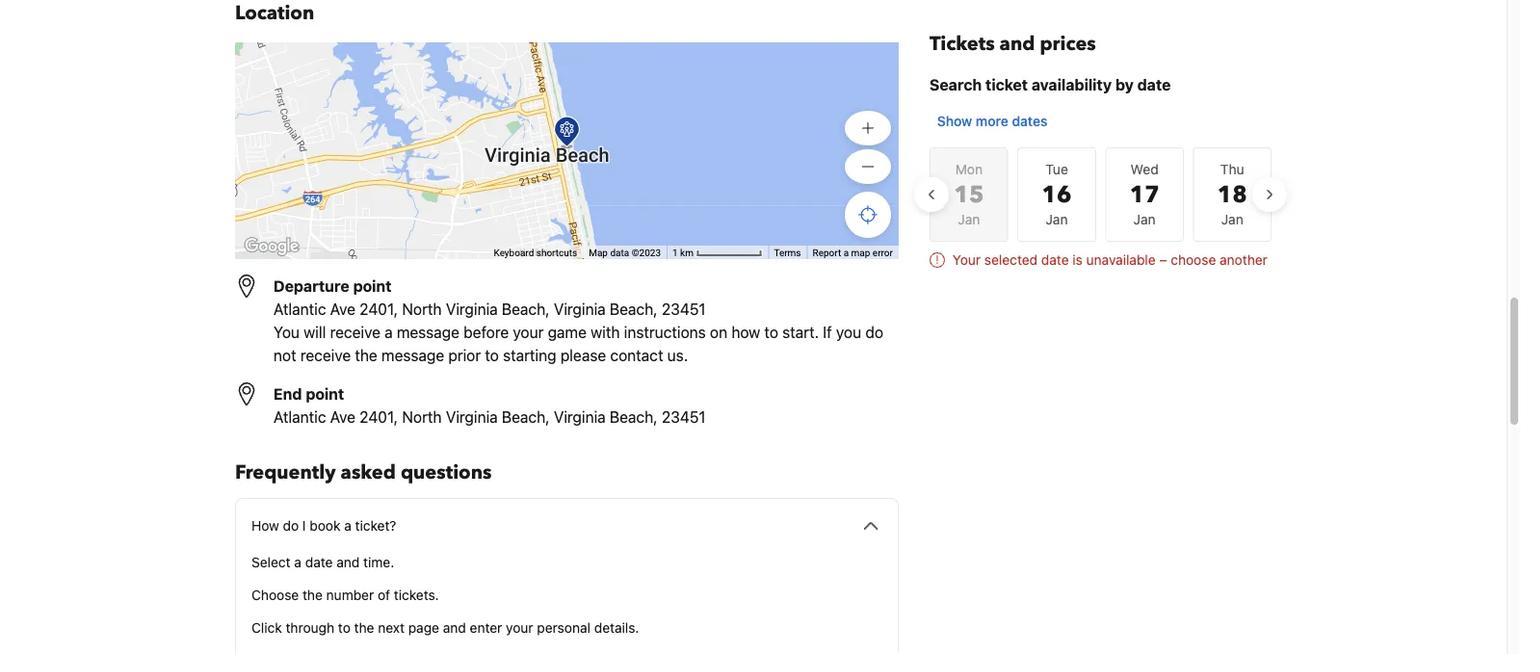 Task type: vqa. For each thing, say whether or not it's contained in the screenshot.
pre-
no



Task type: locate. For each thing, give the bounding box(es) containing it.
search
[[930, 76, 982, 94]]

0 vertical spatial to
[[765, 323, 779, 342]]

your
[[513, 323, 544, 342], [506, 620, 534, 636]]

0 vertical spatial atlantic
[[274, 300, 326, 318]]

1 vertical spatial your
[[506, 620, 534, 636]]

©2023
[[632, 247, 661, 259]]

0 horizontal spatial date
[[305, 555, 333, 570]]

point right "end"
[[306, 385, 344, 403]]

region
[[914, 139, 1287, 251]]

north inside departure point atlantic ave 2401, north virginia beach, virginia beach, 23451 you will receive a message before your game with instructions on how to start. if you do not receive the message prior to starting please contact us.
[[402, 300, 442, 318]]

and left time.
[[337, 555, 360, 570]]

to right how
[[765, 323, 779, 342]]

through
[[286, 620, 334, 636]]

beach, up the with
[[610, 300, 658, 318]]

2 2401, from the top
[[360, 408, 398, 426]]

message
[[397, 323, 460, 342], [382, 346, 444, 365]]

2401, for departure
[[360, 300, 398, 318]]

the left next
[[354, 620, 374, 636]]

2 vertical spatial date
[[305, 555, 333, 570]]

thu 18 jan
[[1218, 161, 1248, 227]]

unavailable
[[1087, 252, 1156, 268]]

2 jan from the left
[[1046, 212, 1068, 227]]

1 km
[[673, 247, 696, 259]]

atlantic
[[274, 300, 326, 318], [274, 408, 326, 426]]

message left the prior on the left bottom
[[382, 346, 444, 365]]

23451 inside departure point atlantic ave 2401, north virginia beach, virginia beach, 23451 you will receive a message before your game with instructions on how to start. if you do not receive the message prior to starting please contact us.
[[662, 300, 706, 318]]

jan inside wed 17 jan
[[1134, 212, 1156, 227]]

date
[[1138, 76, 1171, 94], [1042, 252, 1069, 268], [305, 555, 333, 570]]

your inside departure point atlantic ave 2401, north virginia beach, virginia beach, 23451 you will receive a message before your game with instructions on how to start. if you do not receive the message prior to starting please contact us.
[[513, 323, 544, 342]]

23451
[[662, 300, 706, 318], [662, 408, 706, 426]]

the inside departure point atlantic ave 2401, north virginia beach, virginia beach, 23451 you will receive a message before your game with instructions on how to start. if you do not receive the message prior to starting please contact us.
[[355, 346, 378, 365]]

1 vertical spatial point
[[306, 385, 344, 403]]

1 vertical spatial to
[[485, 346, 499, 365]]

1 vertical spatial do
[[283, 518, 299, 534]]

1 vertical spatial 2401,
[[360, 408, 398, 426]]

0 vertical spatial 2401,
[[360, 300, 398, 318]]

atlantic for departure
[[274, 300, 326, 318]]

0 vertical spatial 23451
[[662, 300, 706, 318]]

do left i
[[283, 518, 299, 534]]

1 vertical spatial north
[[402, 408, 442, 426]]

point for departure
[[353, 277, 392, 295]]

jan inside thu 18 jan
[[1222, 212, 1244, 227]]

ave up frequently asked questions
[[330, 408, 356, 426]]

region containing 15
[[914, 139, 1287, 251]]

date left is
[[1042, 252, 1069, 268]]

keyboard
[[494, 247, 534, 259]]

1 ave from the top
[[330, 300, 356, 318]]

receive down will
[[301, 346, 351, 365]]

0 vertical spatial your
[[513, 323, 544, 342]]

15
[[954, 179, 984, 211]]

beach, down contact
[[610, 408, 658, 426]]

and
[[1000, 31, 1035, 57], [337, 555, 360, 570], [443, 620, 466, 636]]

2 horizontal spatial and
[[1000, 31, 1035, 57]]

do inside dropdown button
[[283, 518, 299, 534]]

jan inside "tue 16 jan"
[[1046, 212, 1068, 227]]

atlantic inside end point atlantic ave 2401, north virginia beach, virginia beach, 23451
[[274, 408, 326, 426]]

point
[[353, 277, 392, 295], [306, 385, 344, 403]]

to down before
[[485, 346, 499, 365]]

a inside dropdown button
[[344, 518, 352, 534]]

jan down 18 on the right of page
[[1222, 212, 1244, 227]]

the right not
[[355, 346, 378, 365]]

of
[[378, 587, 390, 603]]

1
[[673, 247, 678, 259]]

2 north from the top
[[402, 408, 442, 426]]

1 2401, from the top
[[360, 300, 398, 318]]

mon 15 jan
[[954, 161, 984, 227]]

23451 up instructions
[[662, 300, 706, 318]]

0 horizontal spatial do
[[283, 518, 299, 534]]

a right book
[[344, 518, 352, 534]]

jan inside mon 15 jan
[[958, 212, 980, 227]]

2 vertical spatial to
[[338, 620, 351, 636]]

ave for departure
[[330, 300, 356, 318]]

departure
[[274, 277, 350, 295]]

jan for 15
[[958, 212, 980, 227]]

1 horizontal spatial date
[[1042, 252, 1069, 268]]

1 vertical spatial 23451
[[662, 408, 706, 426]]

1 horizontal spatial point
[[353, 277, 392, 295]]

jan down 17
[[1134, 212, 1156, 227]]

tickets
[[930, 31, 995, 57]]

3 jan from the left
[[1134, 212, 1156, 227]]

atlantic down departure
[[274, 300, 326, 318]]

next
[[378, 620, 405, 636]]

message up the prior on the left bottom
[[397, 323, 460, 342]]

ave inside departure point atlantic ave 2401, north virginia beach, virginia beach, 23451 you will receive a message before your game with instructions on how to start. if you do not receive the message prior to starting please contact us.
[[330, 300, 356, 318]]

1 vertical spatial and
[[337, 555, 360, 570]]

the up through
[[303, 587, 323, 603]]

0 vertical spatial the
[[355, 346, 378, 365]]

point inside end point atlantic ave 2401, north virginia beach, virginia beach, 23451
[[306, 385, 344, 403]]

your up "starting"
[[513, 323, 544, 342]]

a left map
[[844, 247, 849, 259]]

to down choose the number of tickets.
[[338, 620, 351, 636]]

ave down departure
[[330, 300, 356, 318]]

and up ticket at the top
[[1000, 31, 1035, 57]]

jan for 17
[[1134, 212, 1156, 227]]

north for departure
[[402, 300, 442, 318]]

1 horizontal spatial do
[[866, 323, 884, 342]]

atlantic down "end"
[[274, 408, 326, 426]]

date right the by
[[1138, 76, 1171, 94]]

0 vertical spatial north
[[402, 300, 442, 318]]

1 vertical spatial ave
[[330, 408, 356, 426]]

23451 down us.
[[662, 408, 706, 426]]

1 vertical spatial date
[[1042, 252, 1069, 268]]

date inside how do i book a ticket? element
[[305, 555, 333, 570]]

2401, for end
[[360, 408, 398, 426]]

map
[[851, 247, 871, 259]]

if
[[823, 323, 832, 342]]

details.
[[594, 620, 639, 636]]

1 23451 from the top
[[662, 300, 706, 318]]

departure point atlantic ave 2401, north virginia beach, virginia beach, 23451 you will receive a message before your game with instructions on how to start. if you do not receive the message prior to starting please contact us.
[[274, 277, 884, 365]]

receive right will
[[330, 323, 381, 342]]

report
[[813, 247, 841, 259]]

2 vertical spatial the
[[354, 620, 374, 636]]

0 horizontal spatial to
[[338, 620, 351, 636]]

jan down the 15
[[958, 212, 980, 227]]

1 jan from the left
[[958, 212, 980, 227]]

0 vertical spatial and
[[1000, 31, 1035, 57]]

0 horizontal spatial point
[[306, 385, 344, 403]]

do
[[866, 323, 884, 342], [283, 518, 299, 534]]

2 atlantic from the top
[[274, 408, 326, 426]]

virginia
[[446, 300, 498, 318], [554, 300, 606, 318], [446, 408, 498, 426], [554, 408, 606, 426]]

and right page
[[443, 620, 466, 636]]

point right departure
[[353, 277, 392, 295]]

2401, inside end point atlantic ave 2401, north virginia beach, virginia beach, 23451
[[360, 408, 398, 426]]

end point atlantic ave 2401, north virginia beach, virginia beach, 23451
[[274, 385, 706, 426]]

show more dates
[[938, 113, 1048, 129]]

north inside end point atlantic ave 2401, north virginia beach, virginia beach, 23451
[[402, 408, 442, 426]]

keyboard shortcuts
[[494, 247, 577, 259]]

2 horizontal spatial date
[[1138, 76, 1171, 94]]

2401, inside departure point atlantic ave 2401, north virginia beach, virginia beach, 23451 you will receive a message before your game with instructions on how to start. if you do not receive the message prior to starting please contact us.
[[360, 300, 398, 318]]

4 jan from the left
[[1222, 212, 1244, 227]]

23451 inside end point atlantic ave 2401, north virginia beach, virginia beach, 23451
[[662, 408, 706, 426]]

a
[[844, 247, 849, 259], [385, 323, 393, 342], [344, 518, 352, 534], [294, 555, 302, 570]]

1 atlantic from the top
[[274, 300, 326, 318]]

2 23451 from the top
[[662, 408, 706, 426]]

the
[[355, 346, 378, 365], [303, 587, 323, 603], [354, 620, 374, 636]]

0 vertical spatial do
[[866, 323, 884, 342]]

ave inside end point atlantic ave 2401, north virginia beach, virginia beach, 23451
[[330, 408, 356, 426]]

2 ave from the top
[[330, 408, 356, 426]]

on
[[710, 323, 728, 342]]

2401,
[[360, 300, 398, 318], [360, 408, 398, 426]]

your right the enter
[[506, 620, 534, 636]]

do right you
[[866, 323, 884, 342]]

0 vertical spatial point
[[353, 277, 392, 295]]

ave
[[330, 300, 356, 318], [330, 408, 356, 426]]

17
[[1130, 179, 1160, 211]]

0 vertical spatial ave
[[330, 300, 356, 318]]

google image
[[240, 234, 304, 259]]

date down how do i book a ticket?
[[305, 555, 333, 570]]

availability
[[1032, 76, 1112, 94]]

jan down 16
[[1046, 212, 1068, 227]]

north
[[402, 300, 442, 318], [402, 408, 442, 426]]

point inside departure point atlantic ave 2401, north virginia beach, virginia beach, 23451 you will receive a message before your game with instructions on how to start. if you do not receive the message prior to starting please contact us.
[[353, 277, 392, 295]]

jan
[[958, 212, 980, 227], [1046, 212, 1068, 227], [1134, 212, 1156, 227], [1222, 212, 1244, 227]]

a inside departure point atlantic ave 2401, north virginia beach, virginia beach, 23451 you will receive a message before your game with instructions on how to start. if you do not receive the message prior to starting please contact us.
[[385, 323, 393, 342]]

1 north from the top
[[402, 300, 442, 318]]

contact
[[610, 346, 664, 365]]

wed
[[1131, 161, 1159, 177]]

how do i book a ticket? button
[[252, 515, 883, 538]]

atlantic inside departure point atlantic ave 2401, north virginia beach, virginia beach, 23451 you will receive a message before your game with instructions on how to start. if you do not receive the message prior to starting please contact us.
[[274, 300, 326, 318]]

book
[[310, 518, 341, 534]]

1 vertical spatial atlantic
[[274, 408, 326, 426]]

2 vertical spatial and
[[443, 620, 466, 636]]

1 horizontal spatial to
[[485, 346, 499, 365]]

a right will
[[385, 323, 393, 342]]

receive
[[330, 323, 381, 342], [301, 346, 351, 365]]

show
[[938, 113, 973, 129]]

mon
[[956, 161, 983, 177]]



Task type: describe. For each thing, give the bounding box(es) containing it.
1 vertical spatial the
[[303, 587, 323, 603]]

choose the number of tickets.
[[252, 587, 439, 603]]

tue 16 jan
[[1042, 161, 1072, 227]]

ticket?
[[355, 518, 396, 534]]

how do i book a ticket? element
[[252, 538, 883, 654]]

ticket
[[986, 76, 1028, 94]]

with
[[591, 323, 620, 342]]

jan for 18
[[1222, 212, 1244, 227]]

tickets.
[[394, 587, 439, 603]]

enter
[[470, 620, 502, 636]]

map data ©2023
[[589, 247, 661, 259]]

18
[[1218, 179, 1248, 211]]

km
[[680, 247, 694, 259]]

map
[[589, 247, 608, 259]]

do inside departure point atlantic ave 2401, north virginia beach, virginia beach, 23451 you will receive a message before your game with instructions on how to start. if you do not receive the message prior to starting please contact us.
[[866, 323, 884, 342]]

choose
[[1171, 252, 1216, 268]]

terms
[[774, 247, 801, 259]]

date for unavailable
[[1042, 252, 1069, 268]]

end
[[274, 385, 302, 403]]

north for end
[[402, 408, 442, 426]]

your inside how do i book a ticket? element
[[506, 620, 534, 636]]

data
[[610, 247, 629, 259]]

beach, down "starting"
[[502, 408, 550, 426]]

1 km button
[[667, 246, 768, 260]]

is
[[1073, 252, 1083, 268]]

0 vertical spatial date
[[1138, 76, 1171, 94]]

location
[[235, 0, 314, 27]]

click
[[252, 620, 282, 636]]

–
[[1160, 252, 1167, 268]]

more
[[976, 113, 1009, 129]]

23451 for end point atlantic ave 2401, north virginia beach, virginia beach, 23451
[[662, 408, 706, 426]]

questions
[[401, 460, 492, 486]]

thu
[[1221, 161, 1245, 177]]

atlantic for end
[[274, 408, 326, 426]]

select
[[252, 555, 291, 570]]

keyboard shortcuts button
[[494, 246, 577, 260]]

ave for end
[[330, 408, 356, 426]]

instructions
[[624, 323, 706, 342]]

virginia down please
[[554, 408, 606, 426]]

wed 17 jan
[[1130, 161, 1160, 227]]

how
[[732, 323, 761, 342]]

report a map error
[[813, 247, 893, 259]]

your
[[953, 252, 981, 268]]

0 horizontal spatial and
[[337, 555, 360, 570]]

how
[[252, 518, 279, 534]]

show more dates button
[[930, 104, 1056, 139]]

personal
[[537, 620, 591, 636]]

1 horizontal spatial and
[[443, 620, 466, 636]]

prior
[[448, 346, 481, 365]]

error
[[873, 247, 893, 259]]

tue
[[1046, 161, 1069, 177]]

you
[[274, 323, 300, 342]]

map region
[[41, 0, 1028, 452]]

time.
[[363, 555, 394, 570]]

a right select
[[294, 555, 302, 570]]

frequently asked questions
[[235, 460, 492, 486]]

shortcuts
[[537, 247, 577, 259]]

2 horizontal spatial to
[[765, 323, 779, 342]]

frequently
[[235, 460, 336, 486]]

how do i book a ticket?
[[252, 518, 396, 534]]

choose
[[252, 587, 299, 603]]

page
[[408, 620, 439, 636]]

search ticket availability by date
[[930, 76, 1171, 94]]

16
[[1042, 179, 1072, 211]]

report a map error link
[[813, 247, 893, 259]]

will
[[304, 323, 326, 342]]

virginia up game
[[554, 300, 606, 318]]

tickets and prices
[[930, 31, 1096, 57]]

terms link
[[774, 247, 801, 259]]

virginia up 'questions'
[[446, 408, 498, 426]]

click through to the next page and enter your personal details.
[[252, 620, 639, 636]]

number
[[326, 587, 374, 603]]

game
[[548, 323, 587, 342]]

prices
[[1040, 31, 1096, 57]]

jan for 16
[[1046, 212, 1068, 227]]

dates
[[1012, 113, 1048, 129]]

select a date and time.
[[252, 555, 394, 570]]

1 vertical spatial receive
[[301, 346, 351, 365]]

to inside how do i book a ticket? element
[[338, 620, 351, 636]]

virginia up before
[[446, 300, 498, 318]]

point for end
[[306, 385, 344, 403]]

beach, up before
[[502, 300, 550, 318]]

please
[[561, 346, 606, 365]]

date for time.
[[305, 555, 333, 570]]

0 vertical spatial message
[[397, 323, 460, 342]]

asked
[[341, 460, 396, 486]]

another
[[1220, 252, 1268, 268]]

not
[[274, 346, 296, 365]]

0 vertical spatial receive
[[330, 323, 381, 342]]

by
[[1116, 76, 1134, 94]]

selected
[[985, 252, 1038, 268]]

before
[[464, 323, 509, 342]]

your selected date is unavailable – choose another
[[953, 252, 1268, 268]]

23451 for departure point atlantic ave 2401, north virginia beach, virginia beach, 23451 you will receive a message before your game with instructions on how to start. if you do not receive the message prior to starting please contact us.
[[662, 300, 706, 318]]

us.
[[668, 346, 688, 365]]

1 vertical spatial message
[[382, 346, 444, 365]]

you
[[836, 323, 862, 342]]

i
[[303, 518, 306, 534]]

starting
[[503, 346, 557, 365]]

start.
[[783, 323, 819, 342]]



